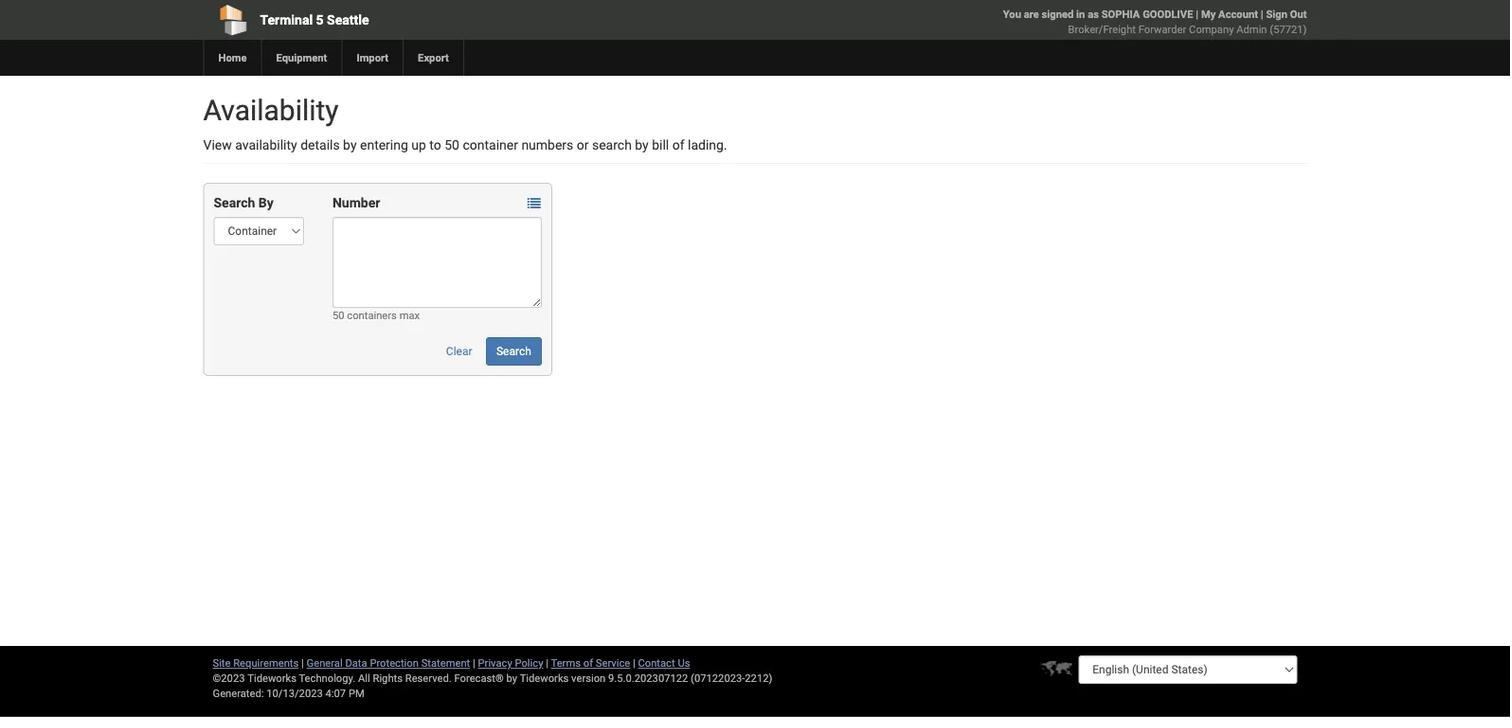 Task type: describe. For each thing, give the bounding box(es) containing it.
1 vertical spatial 50
[[333, 309, 345, 322]]

home link
[[203, 40, 261, 76]]

terminal
[[260, 12, 313, 27]]

| left sign at top right
[[1261, 8, 1264, 20]]

search for search
[[497, 345, 532, 358]]

search
[[592, 137, 632, 153]]

10/13/2023
[[267, 688, 323, 700]]

terms of service link
[[551, 657, 631, 670]]

rights
[[373, 673, 403, 685]]

50 containers max
[[333, 309, 420, 322]]

sophia
[[1102, 8, 1141, 20]]

my account link
[[1202, 8, 1259, 20]]

generated:
[[213, 688, 264, 700]]

pm
[[349, 688, 365, 700]]

export link
[[403, 40, 463, 76]]

of inside site requirements | general data protection statement | privacy policy | terms of service | contact us ©2023 tideworks technology. all rights reserved. forecast® by tideworks version 9.5.0.202307122 (07122023-2212) generated: 10/13/2023 4:07 pm
[[584, 657, 593, 670]]

entering
[[360, 137, 408, 153]]

my
[[1202, 8, 1216, 20]]

general data protection statement link
[[307, 657, 470, 670]]

forecast®
[[455, 673, 504, 685]]

1 horizontal spatial 50
[[445, 137, 460, 153]]

import link
[[342, 40, 403, 76]]

containers
[[347, 309, 397, 322]]

goodlive
[[1143, 8, 1194, 20]]

or
[[577, 137, 589, 153]]

sign
[[1267, 8, 1288, 20]]

by inside site requirements | general data protection statement | privacy policy | terms of service | contact us ©2023 tideworks technology. all rights reserved. forecast® by tideworks version 9.5.0.202307122 (07122023-2212) generated: 10/13/2023 4:07 pm
[[507, 673, 518, 685]]

export
[[418, 52, 449, 64]]

(57721)
[[1271, 23, 1308, 36]]

site requirements link
[[213, 657, 299, 670]]

site
[[213, 657, 231, 670]]

home
[[218, 52, 247, 64]]

protection
[[370, 657, 419, 670]]

broker/freight
[[1069, 23, 1137, 36]]

| left my
[[1197, 8, 1199, 20]]

sign out link
[[1267, 8, 1308, 20]]

contact us link
[[638, 657, 691, 670]]

bill
[[652, 137, 669, 153]]

availability
[[203, 93, 339, 127]]

equipment link
[[261, 40, 342, 76]]

up
[[412, 137, 426, 153]]

9.5.0.202307122
[[609, 673, 689, 685]]

policy
[[515, 657, 544, 670]]

are
[[1024, 8, 1040, 20]]

contact
[[638, 657, 676, 670]]

search button
[[486, 337, 542, 366]]

lading.
[[688, 137, 728, 153]]

0 horizontal spatial by
[[343, 137, 357, 153]]

4:07
[[326, 688, 346, 700]]

as
[[1088, 8, 1099, 20]]

max
[[400, 309, 420, 322]]

out
[[1291, 8, 1308, 20]]



Task type: vqa. For each thing, say whether or not it's contained in the screenshot.
Site Requirements | General Data Protection Statement | Privacy Policy | Terms of Service | Contact Us ©2023 Tideworks Technology. All Rights Reserved. Forecast® by Tideworks version 9.5.0.202307122 (07122023-2212) Generated: 10/13/2023 4:07 PM
yes



Task type: locate. For each thing, give the bounding box(es) containing it.
statement
[[422, 657, 470, 670]]

availability
[[235, 137, 297, 153]]

50 right to
[[445, 137, 460, 153]]

privacy policy link
[[478, 657, 544, 670]]

50 left the containers
[[333, 309, 345, 322]]

general
[[307, 657, 343, 670]]

admin
[[1237, 23, 1268, 36]]

terminal 5 seattle link
[[203, 0, 647, 40]]

0 horizontal spatial 50
[[333, 309, 345, 322]]

search right clear button
[[497, 345, 532, 358]]

signed
[[1042, 8, 1074, 20]]

details
[[301, 137, 340, 153]]

| left general at the left bottom
[[302, 657, 304, 670]]

2212)
[[745, 673, 773, 685]]

import
[[357, 52, 389, 64]]

privacy
[[478, 657, 513, 670]]

by
[[343, 137, 357, 153], [635, 137, 649, 153], [507, 673, 518, 685]]

search for search by
[[214, 195, 255, 210]]

seattle
[[327, 12, 369, 27]]

5
[[316, 12, 324, 27]]

terminal 5 seattle
[[260, 12, 369, 27]]

site requirements | general data protection statement | privacy policy | terms of service | contact us ©2023 tideworks technology. all rights reserved. forecast® by tideworks version 9.5.0.202307122 (07122023-2212) generated: 10/13/2023 4:07 pm
[[213, 657, 773, 700]]

number
[[333, 195, 380, 210]]

by down privacy policy link
[[507, 673, 518, 685]]

to
[[430, 137, 441, 153]]

you are signed in as sophia goodlive | my account | sign out broker/freight forwarder company admin (57721)
[[1004, 8, 1308, 36]]

search inside button
[[497, 345, 532, 358]]

service
[[596, 657, 631, 670]]

tideworks
[[520, 673, 569, 685]]

account
[[1219, 8, 1259, 20]]

1 horizontal spatial of
[[673, 137, 685, 153]]

version
[[572, 673, 606, 685]]

all
[[358, 673, 370, 685]]

50
[[445, 137, 460, 153], [333, 309, 345, 322]]

you
[[1004, 8, 1022, 20]]

container
[[463, 137, 518, 153]]

| up tideworks
[[546, 657, 549, 670]]

©2023 tideworks
[[213, 673, 297, 685]]

search left by
[[214, 195, 255, 210]]

of
[[673, 137, 685, 153], [584, 657, 593, 670]]

1 vertical spatial search
[[497, 345, 532, 358]]

1 vertical spatial of
[[584, 657, 593, 670]]

company
[[1190, 23, 1235, 36]]

| up the '9.5.0.202307122' at left
[[633, 657, 636, 670]]

1 horizontal spatial search
[[497, 345, 532, 358]]

requirements
[[233, 657, 299, 670]]

0 vertical spatial of
[[673, 137, 685, 153]]

reserved.
[[405, 673, 452, 685]]

view
[[203, 137, 232, 153]]

by left bill
[[635, 137, 649, 153]]

numbers
[[522, 137, 574, 153]]

|
[[1197, 8, 1199, 20], [1261, 8, 1264, 20], [302, 657, 304, 670], [473, 657, 476, 670], [546, 657, 549, 670], [633, 657, 636, 670]]

in
[[1077, 8, 1086, 20]]

search by
[[214, 195, 274, 210]]

terms
[[551, 657, 581, 670]]

2 horizontal spatial by
[[635, 137, 649, 153]]

of up version
[[584, 657, 593, 670]]

0 vertical spatial 50
[[445, 137, 460, 153]]

(07122023-
[[691, 673, 745, 685]]

0 horizontal spatial search
[[214, 195, 255, 210]]

0 vertical spatial search
[[214, 195, 255, 210]]

view availability details by entering up to 50 container numbers or search by bill of lading.
[[203, 137, 728, 153]]

us
[[678, 657, 691, 670]]

1 horizontal spatial by
[[507, 673, 518, 685]]

technology.
[[299, 673, 356, 685]]

data
[[345, 657, 367, 670]]

by
[[259, 195, 274, 210]]

forwarder
[[1139, 23, 1187, 36]]

search
[[214, 195, 255, 210], [497, 345, 532, 358]]

clear
[[446, 345, 473, 358]]

Number text field
[[333, 217, 542, 308]]

show list image
[[528, 197, 541, 210]]

by right details
[[343, 137, 357, 153]]

| up forecast®
[[473, 657, 476, 670]]

of right bill
[[673, 137, 685, 153]]

0 horizontal spatial of
[[584, 657, 593, 670]]

clear button
[[436, 337, 483, 366]]

equipment
[[276, 52, 327, 64]]



